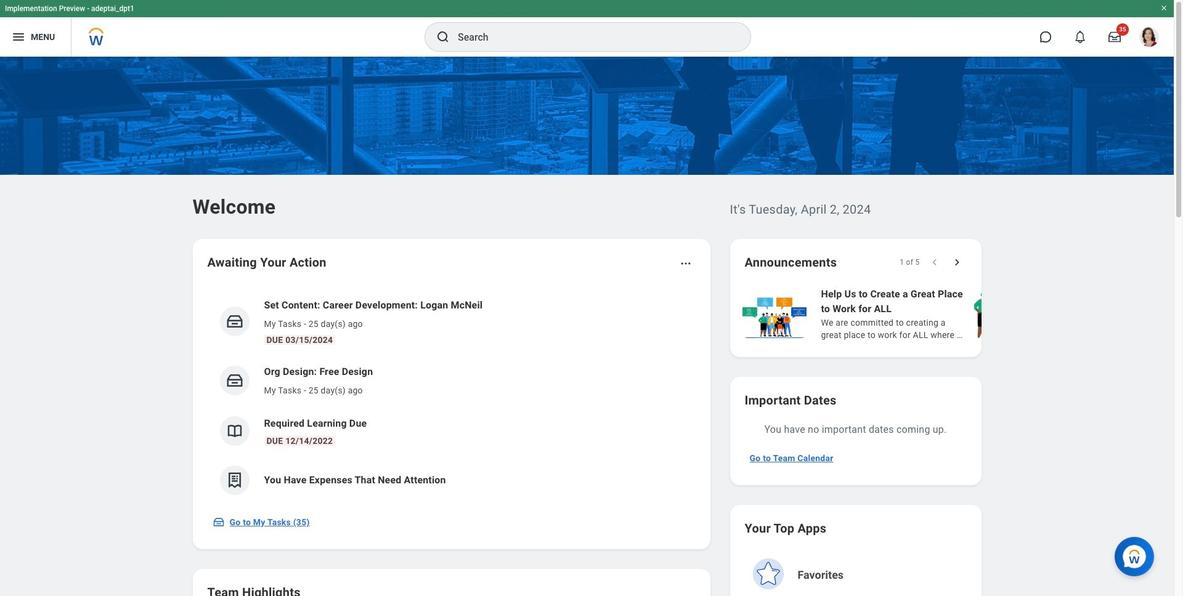 Task type: locate. For each thing, give the bounding box(es) containing it.
chevron left small image
[[928, 256, 941, 269]]

close environment banner image
[[1160, 4, 1168, 12]]

main content
[[0, 57, 1183, 596]]

related actions image
[[679, 258, 692, 270]]

status
[[900, 258, 920, 267]]

notifications large image
[[1074, 31, 1086, 43]]

list
[[740, 286, 1183, 343], [207, 288, 695, 505]]

dashboard expenses image
[[225, 471, 244, 490]]

search image
[[436, 30, 450, 44]]

justify image
[[11, 30, 26, 44]]

1 horizontal spatial list
[[740, 286, 1183, 343]]

book open image
[[225, 422, 244, 441]]

inbox large image
[[1109, 31, 1121, 43]]

inbox image
[[225, 312, 244, 331], [225, 372, 244, 390], [212, 516, 225, 529]]

banner
[[0, 0, 1174, 57]]



Task type: vqa. For each thing, say whether or not it's contained in the screenshot.
COUNT
no



Task type: describe. For each thing, give the bounding box(es) containing it.
0 vertical spatial inbox image
[[225, 312, 244, 331]]

1 vertical spatial inbox image
[[225, 372, 244, 390]]

2 vertical spatial inbox image
[[212, 516, 225, 529]]

0 horizontal spatial list
[[207, 288, 695, 505]]

profile logan mcneil image
[[1139, 27, 1159, 49]]

chevron right small image
[[950, 256, 963, 269]]

Search Workday  search field
[[458, 23, 725, 51]]



